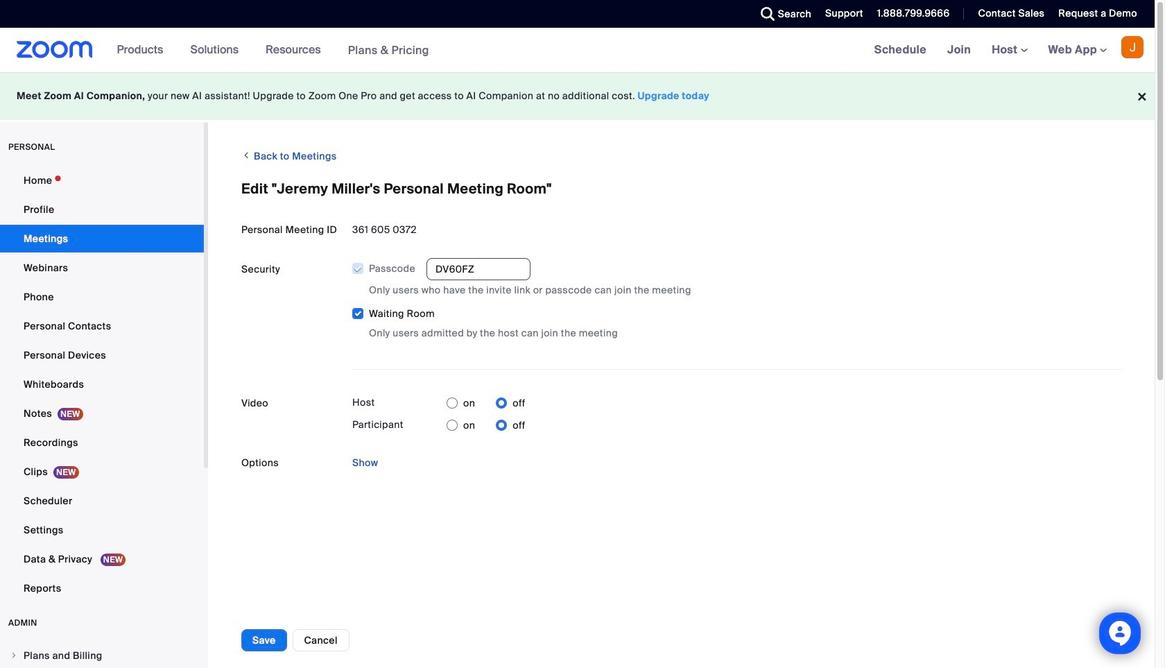 Task type: vqa. For each thing, say whether or not it's contained in the screenshot.
Edit button
no



Task type: describe. For each thing, give the bounding box(es) containing it.
product information navigation
[[107, 28, 440, 73]]

personal menu menu
[[0, 167, 204, 604]]

right image
[[10, 652, 18, 660]]

meetings navigation
[[864, 28, 1155, 73]]

left image
[[241, 148, 251, 162]]



Task type: locate. For each thing, give the bounding box(es) containing it.
banner
[[0, 28, 1155, 73]]

1 option group from the top
[[447, 392, 526, 414]]

zoom logo image
[[17, 41, 93, 58]]

footer
[[0, 72, 1155, 120]]

menu item
[[0, 642, 204, 668]]

None text field
[[427, 258, 531, 280]]

profile picture image
[[1122, 36, 1144, 58]]

2 option group from the top
[[447, 414, 526, 437]]

option group
[[447, 392, 526, 414], [447, 414, 526, 437]]

group
[[352, 258, 1122, 341]]



